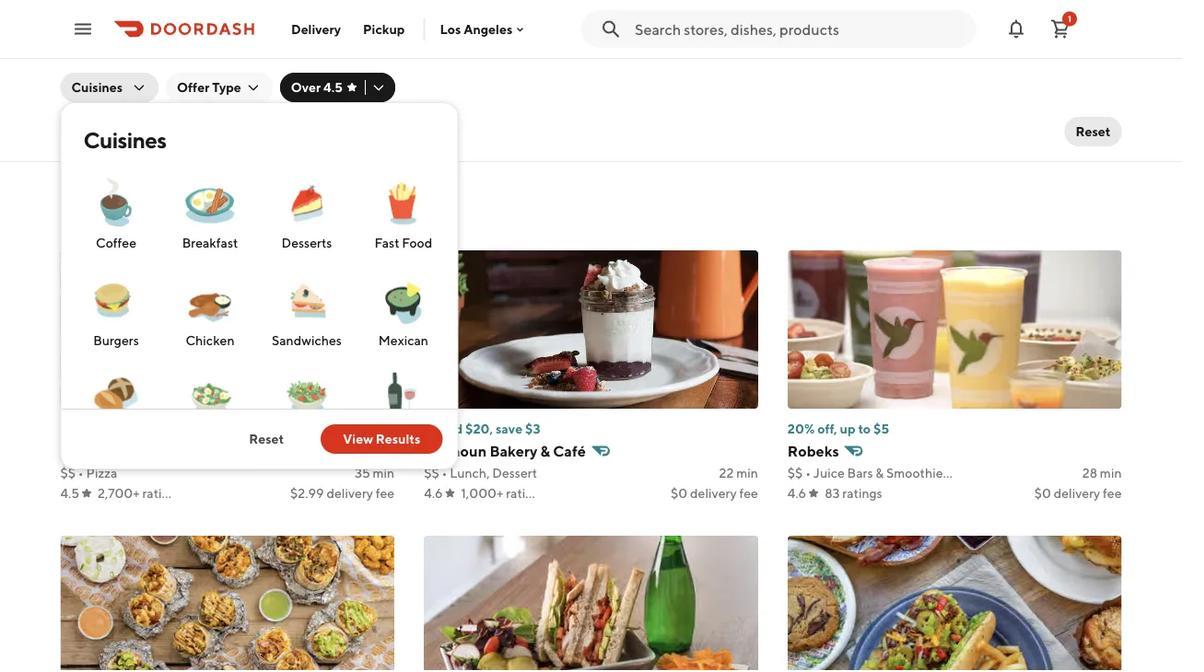 Task type: vqa. For each thing, say whether or not it's contained in the screenshot.
Robeks $5
yes



Task type: locate. For each thing, give the bounding box(es) containing it.
1 vertical spatial reset
[[249, 432, 284, 447]]

$$ down robeks
[[788, 466, 803, 481]]

$$
[[60, 466, 76, 481], [424, 466, 439, 481], [788, 466, 803, 481]]

pizza down $15,
[[150, 443, 187, 460]]

min right '22'
[[736, 466, 758, 481]]

1 horizontal spatial save
[[496, 421, 522, 437]]

fee down 22 min
[[739, 486, 758, 501]]

22
[[719, 466, 734, 481]]

delivery down '22'
[[690, 486, 737, 501]]

fast
[[374, 235, 399, 251]]

fee
[[376, 486, 394, 501], [739, 486, 758, 501], [1103, 486, 1122, 501]]

min
[[373, 466, 394, 481], [736, 466, 758, 481], [1100, 466, 1122, 481]]

2,700+
[[98, 486, 140, 501]]

1 horizontal spatial 4.5
[[323, 80, 343, 95]]

3 • from the left
[[805, 466, 811, 481]]

pitchoun bakery & café
[[424, 443, 586, 460]]

café
[[553, 443, 586, 460]]

2 $0 from the left
[[1034, 486, 1051, 501]]

0 vertical spatial &
[[540, 443, 550, 460]]

$0
[[671, 486, 688, 501], [1034, 486, 1051, 501]]

1 $5 from the left
[[197, 421, 213, 437]]

• left juice
[[805, 466, 811, 481]]

reset button
[[1065, 117, 1122, 146], [227, 425, 306, 454]]

1 min from the left
[[373, 466, 394, 481]]

offer
[[177, 80, 209, 95]]

2 horizontal spatial •
[[805, 466, 811, 481]]

2 horizontal spatial ratings
[[842, 486, 882, 501]]

$0 for robeks
[[1034, 486, 1051, 501]]

min right 28
[[1100, 466, 1122, 481]]

spend
[[100, 421, 138, 437], [424, 421, 463, 437]]

0 horizontal spatial $0 delivery fee
[[671, 486, 758, 501]]

0 horizontal spatial 4.5
[[60, 486, 79, 501]]

1 vertical spatial pizza
[[86, 466, 117, 481]]

pizza down alessandro's
[[86, 466, 117, 481]]

1 $0 delivery fee from the left
[[671, 486, 758, 501]]

1 horizontal spatial $5
[[873, 421, 889, 437]]

• for alessandro's
[[78, 466, 84, 481]]

4.6 down pitchoun
[[424, 486, 443, 501]]

$5 for robeks
[[873, 421, 889, 437]]

$0 delivery fee for robeks
[[1034, 486, 1122, 501]]

$$ down pitchoun
[[424, 466, 439, 481]]

4.6 for robeks
[[788, 486, 806, 501]]

1 horizontal spatial fee
[[739, 486, 758, 501]]

& right bars
[[876, 466, 884, 481]]

all stores
[[60, 189, 188, 223]]

ratings for pizza
[[142, 486, 182, 501]]

•
[[78, 466, 84, 481], [442, 466, 447, 481], [805, 466, 811, 481]]

0 horizontal spatial 4.6
[[424, 486, 443, 501]]

0 horizontal spatial $5
[[197, 421, 213, 437]]

1 horizontal spatial $$
[[424, 466, 439, 481]]

2,700+ ratings
[[98, 486, 182, 501]]

notification bell image
[[1005, 18, 1027, 40]]

1 fee from the left
[[376, 486, 394, 501]]

2 fee from the left
[[739, 486, 758, 501]]

alessandro's pizza italian restaurant
[[60, 443, 313, 460]]

1 horizontal spatial reset
[[1076, 124, 1111, 139]]

fee down "28 min" at the bottom right of the page
[[1103, 486, 1122, 501]]

2 $5 from the left
[[873, 421, 889, 437]]

0 horizontal spatial $0
[[671, 486, 688, 501]]

1 horizontal spatial $0
[[1034, 486, 1051, 501]]

2 horizontal spatial fee
[[1103, 486, 1122, 501]]

0 horizontal spatial spend
[[100, 421, 138, 437]]

4.6 for pitchoun bakery & café
[[424, 486, 443, 501]]

2 horizontal spatial delivery
[[1054, 486, 1100, 501]]

2 • from the left
[[442, 466, 447, 481]]

0 horizontal spatial •
[[78, 466, 84, 481]]

2 horizontal spatial $$
[[788, 466, 803, 481]]

& left café
[[540, 443, 550, 460]]

delivery
[[326, 486, 373, 501], [690, 486, 737, 501], [1054, 486, 1100, 501]]

4.5 inside over 4.5 button
[[323, 80, 343, 95]]

ratings for bakery
[[506, 486, 546, 501]]

1 $0 from the left
[[671, 486, 688, 501]]

min right 35
[[373, 466, 394, 481]]

• down pitchoun
[[442, 466, 447, 481]]

reset for bottommost reset 'button'
[[249, 432, 284, 447]]

ratings right 2,700+
[[142, 486, 182, 501]]

ratings down bars
[[842, 486, 882, 501]]

$5 for alessandro's pizza italian restaurant
[[197, 421, 213, 437]]

save up pitchoun bakery & café
[[496, 421, 522, 437]]

4.6
[[424, 486, 443, 501], [788, 486, 806, 501]]

0 horizontal spatial save
[[168, 421, 195, 437]]

1 horizontal spatial spend
[[424, 421, 463, 437]]

0 horizontal spatial ratings
[[142, 486, 182, 501]]

4.5 right over
[[323, 80, 343, 95]]

1 ratings from the left
[[142, 486, 182, 501]]

delivery down 28
[[1054, 486, 1100, 501]]

pickup
[[363, 21, 405, 36]]

&
[[540, 443, 550, 460], [876, 466, 884, 481]]

1 horizontal spatial 4.6
[[788, 486, 806, 501]]

delivery
[[291, 21, 341, 36]]

save up alessandro's pizza italian restaurant
[[168, 421, 195, 437]]

$$ down alessandro's
[[60, 466, 76, 481]]

$0 delivery fee
[[671, 486, 758, 501], [1034, 486, 1122, 501]]

reset for the rightmost reset 'button'
[[1076, 124, 1111, 139]]

chicken
[[185, 333, 234, 348]]

$$ • juice bars & smoothies, acai bowls
[[788, 466, 1018, 481]]

0 horizontal spatial reset button
[[227, 425, 306, 454]]

fee down 35 min
[[376, 486, 394, 501]]

0 vertical spatial cuisines
[[71, 80, 123, 95]]

delivery down 35
[[326, 486, 373, 501]]

1 • from the left
[[78, 466, 84, 481]]

los angeles button
[[440, 21, 527, 37]]

deals:
[[60, 421, 97, 437]]

ratings down dessert
[[506, 486, 546, 501]]

3 min from the left
[[1100, 466, 1122, 481]]

1 items, open order cart image
[[1049, 18, 1071, 40]]

2 delivery from the left
[[690, 486, 737, 501]]

cuisines down cuisines "button"
[[83, 127, 166, 153]]

0 horizontal spatial fee
[[376, 486, 394, 501]]

pitchoun
[[424, 443, 487, 460]]

los
[[440, 21, 461, 37]]

view
[[343, 432, 373, 447]]

results
[[97, 121, 155, 142]]

pickup button
[[352, 14, 416, 44]]

breakfast
[[182, 235, 238, 251]]

fee for restaurant
[[376, 486, 394, 501]]

1 horizontal spatial pizza
[[150, 443, 187, 460]]

2 4.6 from the left
[[788, 486, 806, 501]]

1 4.6 from the left
[[424, 486, 443, 501]]

coffee
[[95, 235, 136, 251]]

1 horizontal spatial delivery
[[690, 486, 737, 501]]

1 $$ from the left
[[60, 466, 76, 481]]

over 4.5 button
[[280, 73, 395, 102]]

20% off, up to $5
[[788, 421, 889, 437]]

1 horizontal spatial min
[[736, 466, 758, 481]]

1 delivery from the left
[[326, 486, 373, 501]]

italian
[[190, 443, 233, 460]]

2 $$ from the left
[[424, 466, 439, 481]]

0 horizontal spatial reset
[[249, 432, 284, 447]]

4.6 left 83
[[788, 486, 806, 501]]

spend $20, save $3
[[424, 421, 540, 437]]

cuisines
[[71, 80, 123, 95], [83, 127, 166, 153]]

2 $0 delivery fee from the left
[[1034, 486, 1122, 501]]

2 min from the left
[[736, 466, 758, 481]]

$5 up 'italian'
[[197, 421, 213, 437]]

cuisines up 462 results
[[71, 80, 123, 95]]

4.5
[[323, 80, 343, 95], [60, 486, 79, 501]]

pizza
[[150, 443, 187, 460], [86, 466, 117, 481]]

over
[[291, 80, 321, 95]]

1 horizontal spatial ratings
[[506, 486, 546, 501]]

0 vertical spatial pizza
[[150, 443, 187, 460]]

0 horizontal spatial min
[[373, 466, 394, 481]]

delivery button
[[280, 14, 352, 44]]

spend up pitchoun
[[424, 421, 463, 437]]

acai
[[954, 466, 980, 481]]

4.5 down $$ • pizza
[[60, 486, 79, 501]]

$5
[[197, 421, 213, 437], [873, 421, 889, 437]]

off,
[[817, 421, 837, 437]]

offers
[[60, 5, 167, 48]]

reset
[[1076, 124, 1111, 139], [249, 432, 284, 447]]

$$ • pizza
[[60, 466, 117, 481]]

fee for café
[[739, 486, 758, 501]]

1 vertical spatial &
[[876, 466, 884, 481]]

22 min
[[719, 466, 758, 481]]

1 horizontal spatial $0 delivery fee
[[1034, 486, 1122, 501]]

2 save from the left
[[496, 421, 522, 437]]

1 horizontal spatial •
[[442, 466, 447, 481]]

save
[[168, 421, 195, 437], [496, 421, 522, 437]]

0 vertical spatial 4.5
[[323, 80, 343, 95]]

sandwiches
[[271, 333, 341, 348]]

2 horizontal spatial min
[[1100, 466, 1122, 481]]

$5 right to
[[873, 421, 889, 437]]

0 horizontal spatial $$
[[60, 466, 76, 481]]

spend up alessandro's
[[100, 421, 138, 437]]

delivery for café
[[690, 486, 737, 501]]

$0 delivery fee down '22'
[[671, 486, 758, 501]]

2 ratings from the left
[[506, 486, 546, 501]]

offer type
[[177, 80, 241, 95]]

• down alessandro's
[[78, 466, 84, 481]]

cuisines button
[[60, 73, 158, 102]]

0 horizontal spatial delivery
[[326, 486, 373, 501]]

ratings
[[142, 486, 182, 501], [506, 486, 546, 501], [842, 486, 882, 501]]

$0 delivery fee down 28
[[1034, 486, 1122, 501]]

1
[[1068, 13, 1071, 24]]

0 vertical spatial reset
[[1076, 124, 1111, 139]]

1 horizontal spatial reset button
[[1065, 117, 1122, 146]]

type
[[212, 80, 241, 95]]

los angeles
[[440, 21, 513, 37]]

0 vertical spatial reset button
[[1065, 117, 1122, 146]]



Task type: describe. For each thing, give the bounding box(es) containing it.
$15,
[[141, 421, 165, 437]]

desserts
[[281, 235, 332, 251]]

to
[[858, 421, 871, 437]]

28 min
[[1082, 466, 1122, 481]]

20%
[[788, 421, 815, 437]]

deals: spend $15, save $5
[[60, 421, 213, 437]]

results
[[376, 432, 420, 447]]

462
[[60, 121, 94, 142]]

3 ratings from the left
[[842, 486, 882, 501]]

1 spend from the left
[[100, 421, 138, 437]]

28
[[1082, 466, 1097, 481]]

$2.99 delivery fee
[[290, 486, 394, 501]]

burgers
[[93, 333, 138, 348]]

offer type button
[[166, 73, 272, 102]]

open menu image
[[72, 18, 94, 40]]

83
[[825, 486, 840, 501]]

view results
[[343, 432, 420, 447]]

min for café
[[736, 466, 758, 481]]

$2.99
[[290, 486, 324, 501]]

1 vertical spatial cuisines
[[83, 127, 166, 153]]

0 horizontal spatial pizza
[[86, 466, 117, 481]]

juice
[[813, 466, 845, 481]]

1,000+
[[461, 486, 503, 501]]

view results button
[[321, 425, 443, 454]]

$$ for alessandro's
[[60, 466, 76, 481]]

bars
[[847, 466, 873, 481]]

35
[[355, 466, 370, 481]]

3 $$ from the left
[[788, 466, 803, 481]]

mexican
[[378, 333, 428, 348]]

1 vertical spatial reset button
[[227, 425, 306, 454]]

1 horizontal spatial &
[[876, 466, 884, 481]]

all
[[60, 189, 97, 223]]

0 horizontal spatial &
[[540, 443, 550, 460]]

restaurant
[[236, 443, 313, 460]]

bakery
[[490, 443, 537, 460]]

3 fee from the left
[[1103, 486, 1122, 501]]

1 button
[[1042, 11, 1079, 47]]

1,000+ ratings
[[461, 486, 546, 501]]

83 ratings
[[825, 486, 882, 501]]

dessert
[[492, 466, 537, 481]]

$3
[[525, 421, 540, 437]]

lunch,
[[450, 466, 490, 481]]

35 min
[[355, 466, 394, 481]]

bowls
[[983, 466, 1018, 481]]

1 vertical spatial 4.5
[[60, 486, 79, 501]]

$0 for pitchoun bakery & café
[[671, 486, 688, 501]]

alessandro's
[[60, 443, 147, 460]]

over 4.5
[[291, 80, 343, 95]]

stores
[[102, 189, 188, 223]]

3 delivery from the left
[[1054, 486, 1100, 501]]

$$ • lunch, dessert
[[424, 466, 537, 481]]

food
[[401, 235, 432, 251]]

462 results
[[60, 121, 155, 142]]

$20,
[[465, 421, 493, 437]]

up
[[840, 421, 856, 437]]

min for restaurant
[[373, 466, 394, 481]]

1 save from the left
[[168, 421, 195, 437]]

Store search: begin typing to search for stores available on DoorDash text field
[[635, 19, 965, 39]]

angeles
[[464, 21, 513, 37]]

fast food
[[374, 235, 432, 251]]

cuisines inside "button"
[[71, 80, 123, 95]]

$0 delivery fee for pitchoun bakery & café
[[671, 486, 758, 501]]

robeks
[[788, 443, 839, 460]]

2 spend from the left
[[424, 421, 463, 437]]

$$ for pitchoun
[[424, 466, 439, 481]]

• for pitchoun
[[442, 466, 447, 481]]

smoothies,
[[886, 466, 952, 481]]

delivery for restaurant
[[326, 486, 373, 501]]



